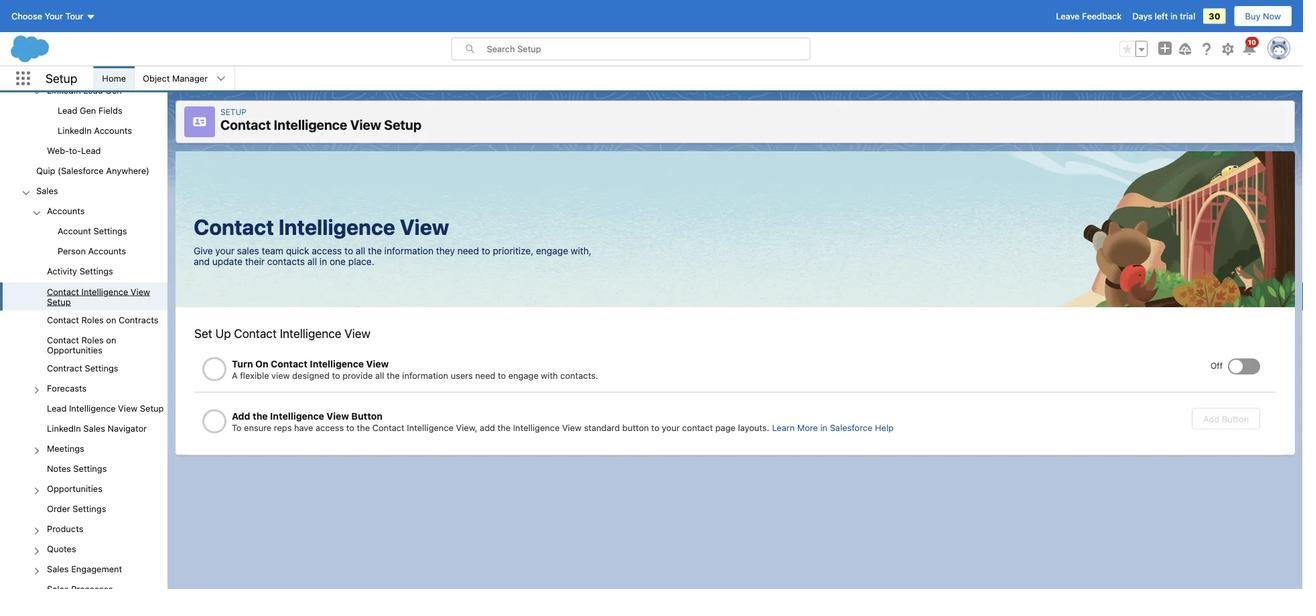 Task type: locate. For each thing, give the bounding box(es) containing it.
settings inside the order settings link
[[73, 504, 106, 514]]

place.
[[348, 256, 374, 267]]

setup
[[46, 71, 77, 86], [220, 107, 247, 117], [384, 117, 422, 133], [47, 297, 71, 307], [140, 403, 164, 413]]

all
[[356, 245, 365, 256], [307, 256, 317, 267], [375, 371, 384, 381]]

lead intelligence view setup link
[[47, 403, 164, 416]]

information inside contact intelligence view give your sales team quick access to all the information they need to prioritize, engage with, and update their contacts all in one place.
[[384, 245, 434, 256]]

contact inside 'setup contact intelligence view setup'
[[220, 117, 271, 133]]

button
[[351, 411, 383, 422]]

1 opportunities from the top
[[47, 345, 102, 355]]

on down contact roles on contracts link
[[106, 335, 116, 345]]

days
[[1133, 11, 1153, 21]]

1 vertical spatial linkedin
[[58, 125, 92, 135]]

contract settings
[[47, 363, 118, 373]]

1 horizontal spatial gen
[[105, 85, 122, 95]]

0 vertical spatial accounts
[[94, 125, 132, 135]]

2 horizontal spatial in
[[1171, 11, 1178, 21]]

lead up "lead gen fields" on the top of the page
[[83, 85, 103, 95]]

provide
[[343, 371, 373, 381]]

1 vertical spatial opportunities
[[47, 484, 102, 494]]

sales
[[237, 245, 259, 256]]

salesforce
[[830, 423, 873, 433]]

on down contact intelligence view setup "link" on the left of the page
[[106, 315, 116, 325]]

opportunities up 'contract settings'
[[47, 345, 102, 355]]

fields
[[99, 105, 122, 115]]

accounts tree item
[[0, 202, 168, 262]]

1 vertical spatial in
[[320, 256, 327, 267]]

set up contact intelligence view
[[194, 327, 371, 341]]

contact roles on opportunities
[[47, 335, 116, 355]]

sales link
[[36, 186, 58, 198]]

contact down button
[[372, 423, 405, 433]]

ensure
[[244, 423, 272, 433]]

settings inside activity settings link
[[80, 267, 113, 277]]

accounts inside the 'linkedin lead gen' tree item
[[94, 125, 132, 135]]

2 vertical spatial linkedin
[[47, 424, 81, 434]]

settings down contact roles on opportunities link
[[85, 363, 118, 373]]

contact down contact intelligence view setup tree item
[[47, 315, 79, 325]]

view inside 'setup contact intelligence view setup'
[[350, 117, 381, 133]]

sales down quip
[[36, 186, 58, 196]]

1 on from the top
[[106, 315, 116, 325]]

forecasts link
[[47, 383, 87, 395]]

object manager
[[143, 73, 208, 83]]

intelligence inside contact intelligence view give your sales team quick access to all the information they need to prioritize, engage with, and update their contacts all in one place.
[[279, 214, 395, 240]]

account settings link
[[58, 226, 127, 238]]

0 vertical spatial sales
[[36, 186, 58, 196]]

roles down contact intelligence view setup
[[82, 315, 104, 325]]

group containing accounts
[[0, 202, 168, 590]]

contact up view
[[271, 358, 308, 369]]

your inside contact intelligence view give your sales team quick access to all the information they need to prioritize, engage with, and update their contacts all in one place.
[[215, 245, 234, 256]]

home link
[[94, 66, 134, 90]]

2 roles from the top
[[82, 335, 104, 345]]

0 vertical spatial on
[[106, 315, 116, 325]]

settings up person accounts
[[94, 226, 127, 236]]

settings for activity settings
[[80, 267, 113, 277]]

0 vertical spatial linkedin
[[47, 85, 81, 95]]

to right button
[[651, 423, 660, 433]]

engage for turn on contact intelligence view
[[508, 371, 539, 381]]

engage inside contact intelligence view give your sales team quick access to all the information they need to prioritize, engage with, and update their contacts all in one place.
[[536, 245, 568, 256]]

in right more
[[821, 423, 828, 433]]

accounts for lead gen fields
[[94, 125, 132, 135]]

0 vertical spatial access
[[312, 245, 342, 256]]

lead down the linkedin accounts link
[[81, 146, 101, 156]]

access right quick
[[312, 245, 342, 256]]

need inside "turn on contact intelligence view a flexible view designed to provide all the information users need to engage with contacts."
[[475, 371, 496, 381]]

settings inside notes settings link
[[73, 464, 107, 474]]

linkedin sales navigator link
[[47, 424, 147, 436]]

choose
[[11, 11, 42, 21]]

accounts up account
[[47, 206, 85, 216]]

2 horizontal spatial all
[[375, 371, 384, 381]]

1 vertical spatial on
[[106, 335, 116, 345]]

settings for order settings
[[73, 504, 106, 514]]

0 horizontal spatial in
[[320, 256, 327, 267]]

on inside contact roles on contracts link
[[106, 315, 116, 325]]

contact
[[220, 117, 271, 133], [194, 214, 274, 240], [47, 287, 79, 297], [47, 315, 79, 325], [234, 327, 277, 341], [47, 335, 79, 345], [271, 358, 308, 369], [372, 423, 405, 433]]

accounts for account settings
[[88, 246, 126, 256]]

engage left the with,
[[536, 245, 568, 256]]

leave
[[1056, 11, 1080, 21]]

flexible
[[240, 371, 269, 381]]

notes
[[47, 464, 71, 474]]

team
[[262, 245, 283, 256]]

quick
[[286, 245, 309, 256]]

roles inside contact roles on opportunities
[[82, 335, 104, 345]]

lead
[[83, 85, 103, 95], [58, 105, 77, 115], [81, 146, 101, 156], [47, 403, 67, 413]]

all left one
[[307, 256, 317, 267]]

on
[[106, 315, 116, 325], [106, 335, 116, 345]]

group containing linkedin lead gen
[[0, 0, 168, 162]]

2 opportunities from the top
[[47, 484, 102, 494]]

in
[[1171, 11, 1178, 21], [320, 256, 327, 267], [821, 423, 828, 433]]

linkedin up to-
[[58, 125, 92, 135]]

contact up sales
[[194, 214, 274, 240]]

Search Setup text field
[[487, 38, 810, 60]]

activity
[[47, 267, 77, 277]]

all inside "turn on contact intelligence view a flexible view designed to provide all the information users need to engage with contacts."
[[375, 371, 384, 381]]

1 vertical spatial engage
[[508, 371, 539, 381]]

2 vertical spatial sales
[[47, 565, 69, 575]]

sales engagement link
[[47, 565, 122, 577]]

information inside "turn on contact intelligence view a flexible view designed to provide all the information users need to engage with contacts."
[[402, 371, 448, 381]]

learn more in salesforce help link
[[772, 423, 894, 433]]

one
[[330, 256, 346, 267]]

settings down opportunities link
[[73, 504, 106, 514]]

settings inside account settings link
[[94, 226, 127, 236]]

help
[[875, 423, 894, 433]]

on inside contact roles on opportunities
[[106, 335, 116, 345]]

leave feedback link
[[1056, 11, 1122, 21]]

contact inside contact intelligence view setup
[[47, 287, 79, 297]]

sales tree item
[[0, 182, 168, 590]]

0 vertical spatial opportunities
[[47, 345, 102, 355]]

on for contracts
[[106, 315, 116, 325]]

1 vertical spatial your
[[662, 423, 680, 433]]

update
[[212, 256, 243, 267]]

the up ensure
[[253, 411, 268, 422]]

1 vertical spatial accounts
[[47, 206, 85, 216]]

linkedin sales navigator
[[47, 424, 147, 434]]

linkedin lead gen tree item
[[0, 81, 168, 142]]

forecasts
[[47, 383, 87, 393]]

0 horizontal spatial gen
[[80, 105, 96, 115]]

gen
[[105, 85, 122, 95], [80, 105, 96, 115]]

the inside contact intelligence view give your sales team quick access to all the information they need to prioritize, engage with, and update their contacts all in one place.
[[368, 245, 382, 256]]

1 vertical spatial need
[[475, 371, 496, 381]]

2 on from the top
[[106, 335, 116, 345]]

sales engagement
[[47, 565, 122, 575]]

in right left
[[1171, 11, 1178, 21]]

0 horizontal spatial your
[[215, 245, 234, 256]]

information left they
[[384, 245, 434, 256]]

need right they
[[458, 245, 479, 256]]

1 vertical spatial access
[[316, 423, 344, 433]]

contact down the activity
[[47, 287, 79, 297]]

engage left "with"
[[508, 371, 539, 381]]

settings up opportunities link
[[73, 464, 107, 474]]

view,
[[456, 423, 477, 433]]

your
[[215, 245, 234, 256], [662, 423, 680, 433]]

object manager link
[[135, 66, 216, 90]]

feedback
[[1082, 11, 1122, 21]]

gen down home
[[105, 85, 122, 95]]

intelligence inside contact intelligence view setup
[[82, 287, 128, 297]]

quotes
[[47, 545, 76, 555]]

1 horizontal spatial your
[[662, 423, 680, 433]]

accounts down fields
[[94, 125, 132, 135]]

your right give
[[215, 245, 234, 256]]

leave feedback
[[1056, 11, 1122, 21]]

gen down linkedin lead gen link
[[80, 105, 96, 115]]

view inside "turn on contact intelligence view a flexible view designed to provide all the information users need to engage with contacts."
[[366, 358, 389, 369]]

days left in trial
[[1133, 11, 1196, 21]]

buy now button
[[1234, 5, 1293, 27]]

engage inside "turn on contact intelligence view a flexible view designed to provide all the information users need to engage with contacts."
[[508, 371, 539, 381]]

the right provide
[[387, 371, 400, 381]]

all right provide
[[375, 371, 384, 381]]

group containing lead gen fields
[[0, 101, 168, 142]]

information left users
[[402, 371, 448, 381]]

engage for contact intelligence view
[[536, 245, 568, 256]]

group
[[0, 0, 168, 162], [1120, 41, 1148, 57], [0, 101, 168, 142], [0, 202, 168, 590], [0, 222, 168, 262]]

with
[[541, 371, 558, 381]]

0 vertical spatial need
[[458, 245, 479, 256]]

activity settings link
[[47, 267, 113, 279]]

linkedin lead gen link
[[47, 85, 122, 97]]

0 vertical spatial information
[[384, 245, 434, 256]]

1 vertical spatial roles
[[82, 335, 104, 345]]

0 vertical spatial your
[[215, 245, 234, 256]]

roles down contact roles on contracts link
[[82, 335, 104, 345]]

contact inside "turn on contact intelligence view a flexible view designed to provide all the information users need to engage with contacts."
[[271, 358, 308, 369]]

sales down quotes link
[[47, 565, 69, 575]]

settings inside contract settings link
[[85, 363, 118, 373]]

to left prioritize,
[[482, 245, 490, 256]]

contact down setup link
[[220, 117, 271, 133]]

view inside contact intelligence view setup
[[131, 287, 150, 297]]

linkedin accounts link
[[58, 125, 132, 138]]

left
[[1155, 11, 1168, 21]]

contact up 'contract'
[[47, 335, 79, 345]]

linkedin inside sales 'tree item'
[[47, 424, 81, 434]]

information
[[384, 245, 434, 256], [402, 371, 448, 381]]

access right have
[[316, 423, 344, 433]]

reps
[[274, 423, 292, 433]]

order
[[47, 504, 70, 514]]

0 vertical spatial roles
[[82, 315, 104, 325]]

contact intelligence view give your sales team quick access to all the information they need to prioritize, engage with, and update their contacts all in one place.
[[194, 214, 592, 267]]

person accounts link
[[58, 246, 126, 258]]

opportunities down notes settings link
[[47, 484, 102, 494]]

to
[[345, 245, 353, 256], [482, 245, 490, 256], [332, 371, 340, 381], [498, 371, 506, 381], [346, 423, 354, 433], [651, 423, 660, 433]]

lead down linkedin lead gen link
[[58, 105, 77, 115]]

contact up on
[[234, 327, 277, 341]]

in left one
[[320, 256, 327, 267]]

order settings
[[47, 504, 106, 514]]

1 vertical spatial sales
[[83, 424, 105, 434]]

settings for contract settings
[[85, 363, 118, 373]]

sales inside sales engagement link
[[47, 565, 69, 575]]

1 roles from the top
[[82, 315, 104, 325]]

linkedin up "lead gen fields" on the top of the page
[[47, 85, 81, 95]]

1 horizontal spatial in
[[821, 423, 828, 433]]

need right users
[[475, 371, 496, 381]]

1 vertical spatial information
[[402, 371, 448, 381]]

the right one
[[368, 245, 382, 256]]

engagement
[[71, 565, 122, 575]]

access inside contact intelligence view give your sales team quick access to all the information they need to prioritize, engage with, and update their contacts all in one place.
[[312, 245, 342, 256]]

2 vertical spatial in
[[821, 423, 828, 433]]

2 vertical spatial accounts
[[88, 246, 126, 256]]

linkedin up "meetings"
[[47, 424, 81, 434]]

to down button
[[346, 423, 354, 433]]

group containing account settings
[[0, 222, 168, 262]]

roles
[[82, 315, 104, 325], [82, 335, 104, 345]]

accounts down account settings link
[[88, 246, 126, 256]]

linkedin accounts
[[58, 125, 132, 135]]

accounts
[[94, 125, 132, 135], [47, 206, 85, 216], [88, 246, 126, 256]]

intelligence inside 'setup contact intelligence view setup'
[[274, 117, 347, 133]]

engage
[[536, 245, 568, 256], [508, 371, 539, 381]]

settings
[[94, 226, 127, 236], [80, 267, 113, 277], [85, 363, 118, 373], [73, 464, 107, 474], [73, 504, 106, 514]]

have
[[294, 423, 313, 433]]

0 vertical spatial engage
[[536, 245, 568, 256]]

all right one
[[356, 245, 365, 256]]

settings down the person accounts link
[[80, 267, 113, 277]]

your left contact
[[662, 423, 680, 433]]

sales down lead intelligence view setup link
[[83, 424, 105, 434]]

web-
[[47, 146, 69, 156]]

lead down the forecasts "link"
[[47, 403, 67, 413]]



Task type: describe. For each thing, give the bounding box(es) containing it.
manager
[[172, 73, 208, 83]]

contact intelligence view setup tree item
[[0, 283, 168, 311]]

activity settings
[[47, 267, 113, 277]]

0 vertical spatial in
[[1171, 11, 1178, 21]]

the inside "turn on contact intelligence view a flexible view designed to provide all the information users need to engage with contacts."
[[387, 371, 400, 381]]

navigator
[[108, 424, 147, 434]]

the down button
[[357, 423, 370, 433]]

meetings
[[47, 444, 84, 454]]

quip (salesforce anywhere)
[[36, 166, 149, 176]]

in inside add the intelligence view button to ensure reps have access to the contact intelligence view, add the intelligence view standard button to your contact page layouts. learn more in salesforce help
[[821, 423, 828, 433]]

settings for account settings
[[94, 226, 127, 236]]

now
[[1263, 11, 1281, 21]]

contracts
[[119, 315, 159, 325]]

their
[[245, 256, 265, 267]]

account settings
[[58, 226, 127, 236]]

account
[[58, 226, 91, 236]]

to left provide
[[332, 371, 340, 381]]

add
[[480, 423, 495, 433]]

contact roles on contracts link
[[47, 315, 159, 327]]

order settings link
[[47, 504, 106, 516]]

group for linkedin lead gen
[[0, 101, 168, 142]]

contact roles on opportunities link
[[47, 335, 168, 355]]

turn
[[232, 358, 253, 369]]

roles for contracts
[[82, 315, 104, 325]]

view inside contact intelligence view give your sales team quick access to all the information they need to prioritize, engage with, and update their contacts all in one place.
[[400, 214, 449, 240]]

with,
[[571, 245, 592, 256]]

linkedin lead gen
[[47, 85, 122, 95]]

in inside contact intelligence view give your sales team quick access to all the information they need to prioritize, engage with, and update their contacts all in one place.
[[320, 256, 327, 267]]

view
[[271, 371, 290, 381]]

learn
[[772, 423, 795, 433]]

10 button
[[1242, 37, 1259, 57]]

notes settings link
[[47, 464, 107, 476]]

contact intelligence view setup link
[[47, 287, 168, 307]]

contacts
[[267, 256, 305, 267]]

setup inside contact intelligence view setup
[[47, 297, 71, 307]]

person accounts
[[58, 246, 126, 256]]

the right add
[[498, 423, 511, 433]]

roles for opportunities
[[82, 335, 104, 345]]

10
[[1248, 38, 1257, 46]]

and
[[194, 256, 210, 267]]

linkedin for linkedin lead gen
[[47, 85, 81, 95]]

page
[[716, 423, 736, 433]]

set
[[194, 327, 212, 341]]

access inside add the intelligence view button to ensure reps have access to the contact intelligence view, add the intelligence view standard button to your contact page layouts. learn more in salesforce help
[[316, 423, 344, 433]]

lead inside sales 'tree item'
[[47, 403, 67, 413]]

choose your tour
[[11, 11, 83, 21]]

sales inside the linkedin sales navigator link
[[83, 424, 105, 434]]

group for sales
[[0, 202, 168, 590]]

opportunities link
[[47, 484, 102, 496]]

turn on contact intelligence view a flexible view designed to provide all the information users need to engage with contacts.
[[232, 358, 598, 381]]

quip (salesforce anywhere) link
[[36, 166, 149, 178]]

to right users
[[498, 371, 506, 381]]

contact roles on contracts
[[47, 315, 159, 325]]

intelligence inside lead intelligence view setup link
[[69, 403, 116, 413]]

tour
[[65, 11, 83, 21]]

buy now
[[1245, 11, 1281, 21]]

setup contact intelligence view setup
[[220, 107, 422, 133]]

meetings link
[[47, 444, 84, 456]]

products link
[[47, 524, 83, 536]]

intelligence inside "turn on contact intelligence view a flexible view designed to provide all the information users need to engage with contacts."
[[310, 358, 364, 369]]

need inside contact intelligence view give your sales team quick access to all the information they need to prioritize, engage with, and update their contacts all in one place.
[[458, 245, 479, 256]]

quotes link
[[47, 545, 76, 557]]

on for opportunities
[[106, 335, 116, 345]]

0 horizontal spatial all
[[307, 256, 317, 267]]

(salesforce
[[58, 166, 104, 176]]

contact inside contact roles on opportunities
[[47, 335, 79, 345]]

1 horizontal spatial all
[[356, 245, 365, 256]]

web-to-lead link
[[47, 146, 101, 158]]

object
[[143, 73, 170, 83]]

to
[[232, 423, 242, 433]]

setup link
[[220, 107, 247, 117]]

person
[[58, 246, 86, 256]]

linkedin for linkedin sales navigator
[[47, 424, 81, 434]]

group for accounts
[[0, 222, 168, 262]]

opportunities inside contact roles on opportunities
[[47, 345, 102, 355]]

0 vertical spatial gen
[[105, 85, 122, 95]]

linkedin for linkedin accounts
[[58, 125, 92, 135]]

trial
[[1180, 11, 1196, 21]]

contract
[[47, 363, 82, 373]]

sales for 'sales' link
[[36, 186, 58, 196]]

settings for notes settings
[[73, 464, 107, 474]]

sales for sales engagement
[[47, 565, 69, 575]]

products
[[47, 524, 83, 534]]

accounts link
[[47, 206, 85, 218]]

standard
[[584, 423, 620, 433]]

they
[[436, 245, 455, 256]]

30
[[1209, 11, 1221, 21]]

designed
[[292, 371, 330, 381]]

to-
[[69, 146, 81, 156]]

button
[[622, 423, 649, 433]]

contact inside contact intelligence view give your sales team quick access to all the information they need to prioritize, engage with, and update their contacts all in one place.
[[194, 214, 274, 240]]

up
[[215, 327, 231, 341]]

contact
[[682, 423, 713, 433]]

layouts.
[[738, 423, 770, 433]]

quip
[[36, 166, 55, 176]]

home
[[102, 73, 126, 83]]

your inside add the intelligence view button to ensure reps have access to the contact intelligence view, add the intelligence view standard button to your contact page layouts. learn more in salesforce help
[[662, 423, 680, 433]]

your
[[45, 11, 63, 21]]

a
[[232, 371, 238, 381]]

to right quick
[[345, 245, 353, 256]]

contact inside add the intelligence view button to ensure reps have access to the contact intelligence view, add the intelligence view standard button to your contact page layouts. learn more in salesforce help
[[372, 423, 405, 433]]

buy
[[1245, 11, 1261, 21]]

users
[[451, 371, 473, 381]]

on
[[255, 358, 268, 369]]

choose your tour button
[[11, 5, 96, 27]]

lead gen fields link
[[58, 105, 122, 117]]

contacts.
[[560, 371, 598, 381]]

1 vertical spatial gen
[[80, 105, 96, 115]]

contact intelligence view setup
[[47, 287, 150, 307]]



Task type: vqa. For each thing, say whether or not it's contained in the screenshot.
Contact in the Contact Roles On Opportunities
yes



